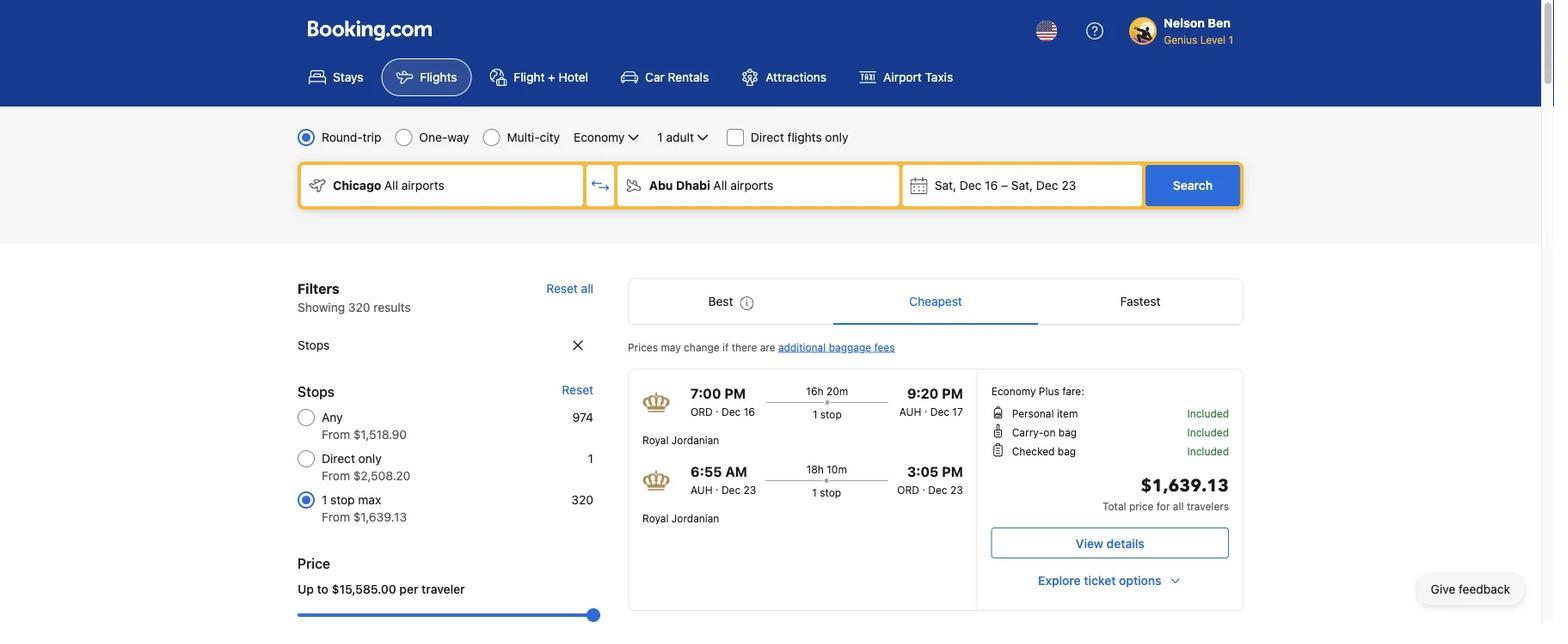 Task type: locate. For each thing, give the bounding box(es) containing it.
give feedback
[[1431, 583, 1511, 597]]

2 airports from the left
[[731, 179, 774, 193]]

direct left flights
[[751, 130, 784, 145]]

2 sat, from the left
[[1012, 179, 1033, 193]]

attractions
[[766, 70, 827, 84]]

pm inside "9:20 pm auh . dec 17"
[[942, 386, 963, 402]]

dec down 3:05
[[929, 484, 948, 496]]

jordanian
[[672, 434, 720, 446], [672, 513, 720, 525]]

economy right city
[[574, 130, 625, 145]]

23 down 17 at bottom
[[951, 484, 963, 496]]

bag right on
[[1059, 427, 1077, 439]]

best image
[[740, 297, 754, 311]]

sat, dec 16 – sat, dec 23
[[935, 179, 1076, 193]]

up
[[298, 583, 314, 597]]

checked bag
[[1012, 446, 1076, 458]]

1 vertical spatial royal
[[643, 513, 669, 525]]

0 vertical spatial reset
[[547, 282, 578, 296]]

$1,639.13
[[1141, 475, 1229, 499], [353, 511, 407, 525]]

18h 10m
[[807, 464, 847, 476]]

1 horizontal spatial 23
[[951, 484, 963, 496]]

dec inside the 3:05 pm ord . dec 23
[[929, 484, 948, 496]]

give feedback button
[[1417, 575, 1524, 606]]

1 vertical spatial auh
[[691, 484, 713, 496]]

fastest button
[[1038, 280, 1243, 324]]

2 horizontal spatial 23
[[1062, 179, 1076, 193]]

1 royal from the top
[[643, 434, 669, 446]]

fare:
[[1063, 385, 1085, 397]]

reset for reset all
[[547, 282, 578, 296]]

0 vertical spatial royal jordanian
[[643, 434, 720, 446]]

1 down 974
[[588, 452, 594, 466]]

16
[[985, 179, 998, 193], [744, 406, 755, 418]]

0 horizontal spatial airports
[[401, 179, 445, 193]]

stays
[[333, 70, 363, 84]]

320 left results
[[348, 301, 370, 315]]

pm up 17 at bottom
[[942, 386, 963, 402]]

1 vertical spatial economy
[[992, 385, 1036, 397]]

1 vertical spatial reset
[[562, 383, 594, 397]]

ord down 3:05
[[897, 484, 920, 496]]

auh
[[900, 406, 922, 418], [691, 484, 713, 496]]

only up the $2,508.20 on the bottom left of page
[[358, 452, 382, 466]]

0 vertical spatial economy
[[574, 130, 625, 145]]

1 vertical spatial only
[[358, 452, 382, 466]]

1 from from the top
[[322, 428, 350, 442]]

flight
[[514, 70, 545, 84]]

0 horizontal spatial economy
[[574, 130, 625, 145]]

0 vertical spatial royal
[[643, 434, 669, 446]]

1 jordanian from the top
[[672, 434, 720, 446]]

from down any
[[322, 428, 350, 442]]

1 vertical spatial 320
[[572, 493, 594, 508]]

0 horizontal spatial 320
[[348, 301, 370, 315]]

adult
[[666, 130, 694, 145]]

1 stop down 18h 10m at right
[[812, 487, 841, 499]]

royal jordanian
[[643, 434, 720, 446], [643, 513, 720, 525]]

auh inside "6:55 am auh . dec 23"
[[691, 484, 713, 496]]

search button
[[1146, 165, 1241, 206]]

one-way
[[419, 130, 469, 145]]

2 from from the top
[[322, 469, 350, 483]]

ord inside "7:00 pm ord . dec 16"
[[691, 406, 713, 418]]

sat, right '–'
[[1012, 179, 1033, 193]]

dec down am
[[722, 484, 741, 496]]

airports right the dhabi
[[731, 179, 774, 193]]

abu dhabi all airports
[[649, 179, 774, 193]]

1 right level
[[1229, 34, 1234, 46]]

1 down 16h
[[813, 409, 818, 421]]

bag down carry-on bag
[[1058, 446, 1076, 458]]

auh down the 6:55
[[691, 484, 713, 496]]

dec up am
[[722, 406, 741, 418]]

$1,518.90
[[353, 428, 407, 442]]

. down the 6:55
[[716, 481, 719, 493]]

16 up am
[[744, 406, 755, 418]]

dec left 17 at bottom
[[931, 406, 950, 418]]

carry-on bag
[[1012, 427, 1077, 439]]

0 horizontal spatial $1,639.13
[[353, 511, 407, 525]]

. for 6:55
[[716, 481, 719, 493]]

dec right '–'
[[1037, 179, 1059, 193]]

1 stop max from $1,639.13
[[322, 493, 407, 525]]

0 horizontal spatial sat,
[[935, 179, 957, 193]]

1 horizontal spatial sat,
[[1012, 179, 1033, 193]]

$1,639.13 inside $1,639.13 total price for all travelers
[[1141, 475, 1229, 499]]

. down 3:05
[[923, 481, 926, 493]]

best button
[[629, 280, 834, 324]]

23 down am
[[744, 484, 756, 496]]

royal jordanian up the 6:55
[[643, 434, 720, 446]]

stop left max
[[330, 493, 355, 508]]

0 vertical spatial 16
[[985, 179, 998, 193]]

jordanian down "6:55 am auh . dec 23"
[[672, 513, 720, 525]]

2 vertical spatial included
[[1188, 446, 1229, 458]]

sat, left '–'
[[935, 179, 957, 193]]

1 horizontal spatial 16
[[985, 179, 998, 193]]

0 vertical spatial auh
[[900, 406, 922, 418]]

1 vertical spatial all
[[1173, 501, 1184, 513]]

3 from from the top
[[322, 511, 350, 525]]

3 included from the top
[[1188, 446, 1229, 458]]

1 royal jordanian from the top
[[643, 434, 720, 446]]

1 inside 1 stop max from $1,639.13
[[322, 493, 327, 508]]

sat,
[[935, 179, 957, 193], [1012, 179, 1033, 193]]

$1,639.13 up for
[[1141, 475, 1229, 499]]

dec inside "6:55 am auh . dec 23"
[[722, 484, 741, 496]]

1 horizontal spatial only
[[825, 130, 849, 145]]

0 vertical spatial ord
[[691, 406, 713, 418]]

from up 1 stop max from $1,639.13
[[322, 469, 350, 483]]

direct for direct flights only
[[751, 130, 784, 145]]

1 down 18h
[[812, 487, 817, 499]]

may
[[661, 342, 681, 354]]

fastest
[[1121, 295, 1161, 309]]

pm right 3:05
[[942, 464, 963, 480]]

0 horizontal spatial all
[[581, 282, 594, 296]]

23 right '–'
[[1062, 179, 1076, 193]]

1 horizontal spatial auh
[[900, 406, 922, 418]]

airport taxis link
[[845, 58, 968, 96]]

from
[[322, 428, 350, 442], [322, 469, 350, 483], [322, 511, 350, 525]]

0 vertical spatial included
[[1188, 408, 1229, 420]]

reset inside button
[[547, 282, 578, 296]]

booking.com logo image
[[308, 20, 432, 41], [308, 20, 432, 41]]

bag
[[1059, 427, 1077, 439], [1058, 446, 1076, 458]]

1 adult button
[[656, 127, 713, 148]]

royal
[[643, 434, 669, 446], [643, 513, 669, 525]]

0 vertical spatial from
[[322, 428, 350, 442]]

airport
[[884, 70, 922, 84]]

explore ticket options button
[[992, 566, 1229, 597]]

1 1 stop from the top
[[813, 409, 842, 421]]

2 vertical spatial from
[[322, 511, 350, 525]]

0 vertical spatial jordanian
[[672, 434, 720, 446]]

pm right 7:00
[[725, 386, 746, 402]]

flights
[[420, 70, 457, 84]]

ord down 7:00
[[691, 406, 713, 418]]

travelers
[[1187, 501, 1229, 513]]

1 vertical spatial included
[[1188, 427, 1229, 439]]

0 vertical spatial bag
[[1059, 427, 1077, 439]]

stop down 18h 10m at right
[[820, 487, 841, 499]]

all
[[384, 179, 398, 193], [714, 179, 727, 193]]

1 vertical spatial stops
[[298, 384, 335, 400]]

1 horizontal spatial 320
[[572, 493, 594, 508]]

7:00
[[691, 386, 721, 402]]

from inside any from $1,518.90
[[322, 428, 350, 442]]

1 stop
[[813, 409, 842, 421], [812, 487, 841, 499]]

airports
[[401, 179, 445, 193], [731, 179, 774, 193]]

search
[[1173, 179, 1213, 193]]

economy
[[574, 130, 625, 145], [992, 385, 1036, 397]]

multi-city
[[507, 130, 560, 145]]

1 vertical spatial 1 stop
[[812, 487, 841, 499]]

auh inside "9:20 pm auh . dec 17"
[[900, 406, 922, 418]]

6:55
[[691, 464, 722, 480]]

1 inside popup button
[[658, 130, 663, 145]]

jordanian up the 6:55
[[672, 434, 720, 446]]

320 down 974
[[572, 493, 594, 508]]

1 stop down 16h 20m
[[813, 409, 842, 421]]

0 horizontal spatial ord
[[691, 406, 713, 418]]

ord inside the 3:05 pm ord . dec 23
[[897, 484, 920, 496]]

dhabi
[[676, 179, 711, 193]]

320
[[348, 301, 370, 315], [572, 493, 594, 508]]

only inside direct only from $2,508.20
[[358, 452, 382, 466]]

16h
[[806, 385, 824, 397]]

. inside "7:00 pm ord . dec 16"
[[716, 403, 719, 415]]

23 inside "6:55 am auh . dec 23"
[[744, 484, 756, 496]]

2 1 stop from the top
[[812, 487, 841, 499]]

pm inside the 3:05 pm ord . dec 23
[[942, 464, 963, 480]]

view details
[[1076, 537, 1145, 551]]

1 vertical spatial $1,639.13
[[353, 511, 407, 525]]

2 included from the top
[[1188, 427, 1229, 439]]

additional baggage fees link
[[778, 342, 895, 354]]

direct inside direct only from $2,508.20
[[322, 452, 355, 466]]

airports down one-
[[401, 179, 445, 193]]

dec inside "7:00 pm ord . dec 16"
[[722, 406, 741, 418]]

auh for 6:55 am
[[691, 484, 713, 496]]

item
[[1057, 408, 1078, 420]]

stays link
[[294, 58, 378, 96]]

direct flights only
[[751, 130, 849, 145]]

16 left '–'
[[985, 179, 998, 193]]

1 horizontal spatial $1,639.13
[[1141, 475, 1229, 499]]

. inside the 3:05 pm ord . dec 23
[[923, 481, 926, 493]]

direct
[[751, 130, 784, 145], [322, 452, 355, 466]]

personal item
[[1012, 408, 1078, 420]]

0 vertical spatial direct
[[751, 130, 784, 145]]

any from $1,518.90
[[322, 411, 407, 442]]

0 horizontal spatial 23
[[744, 484, 756, 496]]

0 horizontal spatial 16
[[744, 406, 755, 418]]

16 inside dropdown button
[[985, 179, 998, 193]]

all right chicago at the left of page
[[384, 179, 398, 193]]

pm
[[725, 386, 746, 402], [942, 386, 963, 402], [942, 464, 963, 480]]

1 vertical spatial ord
[[897, 484, 920, 496]]

only right flights
[[825, 130, 849, 145]]

1 vertical spatial direct
[[322, 452, 355, 466]]

1 horizontal spatial direct
[[751, 130, 784, 145]]

. for 3:05
[[923, 481, 926, 493]]

0 horizontal spatial all
[[384, 179, 398, 193]]

explore ticket options
[[1038, 574, 1162, 588]]

1 horizontal spatial airports
[[731, 179, 774, 193]]

1 vertical spatial jordanian
[[672, 513, 720, 525]]

0 horizontal spatial direct
[[322, 452, 355, 466]]

prices may change if there are additional baggage fees
[[628, 342, 895, 354]]

all right the dhabi
[[714, 179, 727, 193]]

tab list containing best
[[629, 280, 1243, 326]]

feedback
[[1459, 583, 1511, 597]]

from up price
[[322, 511, 350, 525]]

stops down showing
[[298, 339, 330, 353]]

1 horizontal spatial all
[[1173, 501, 1184, 513]]

auh down the 9:20
[[900, 406, 922, 418]]

. down the 9:20
[[925, 403, 928, 415]]

1 vertical spatial 16
[[744, 406, 755, 418]]

tab list
[[629, 280, 1243, 326]]

all inside $1,639.13 total price for all travelers
[[1173, 501, 1184, 513]]

1 all from the left
[[384, 179, 398, 193]]

1 vertical spatial from
[[322, 469, 350, 483]]

–
[[1001, 179, 1008, 193]]

0 vertical spatial stops
[[298, 339, 330, 353]]

0 horizontal spatial only
[[358, 452, 382, 466]]

stop
[[821, 409, 842, 421], [820, 487, 841, 499], [330, 493, 355, 508]]

royal jordanian down the 6:55
[[643, 513, 720, 525]]

all
[[581, 282, 594, 296], [1173, 501, 1184, 513]]

23 inside the 3:05 pm ord . dec 23
[[951, 484, 963, 496]]

0 horizontal spatial auh
[[691, 484, 713, 496]]

1 horizontal spatial all
[[714, 179, 727, 193]]

. inside "9:20 pm auh . dec 17"
[[925, 403, 928, 415]]

0 vertical spatial 1 stop
[[813, 409, 842, 421]]

pm inside "7:00 pm ord . dec 16"
[[725, 386, 746, 402]]

options
[[1119, 574, 1162, 588]]

if
[[723, 342, 729, 354]]

direct down any from $1,518.90
[[322, 452, 355, 466]]

personal
[[1012, 408, 1054, 420]]

1 vertical spatial royal jordanian
[[643, 513, 720, 525]]

economy up 'personal'
[[992, 385, 1036, 397]]

sat, dec 16 – sat, dec 23 button
[[903, 165, 1142, 206]]

1 horizontal spatial ord
[[897, 484, 920, 496]]

stops up any
[[298, 384, 335, 400]]

1 inside 'nelson ben genius level 1'
[[1229, 34, 1234, 46]]

1 left adult
[[658, 130, 663, 145]]

dec inside "9:20 pm auh . dec 17"
[[931, 406, 950, 418]]

ticket
[[1084, 574, 1116, 588]]

1 left max
[[322, 493, 327, 508]]

0 vertical spatial all
[[581, 282, 594, 296]]

. down 7:00
[[716, 403, 719, 415]]

0 vertical spatial $1,639.13
[[1141, 475, 1229, 499]]

. inside "6:55 am auh . dec 23"
[[716, 481, 719, 493]]

$1,639.13 down max
[[353, 511, 407, 525]]

up to $15,585.00 per traveler
[[298, 583, 465, 597]]

direct only from $2,508.20
[[322, 452, 411, 483]]

stop down 16h 20m
[[821, 409, 842, 421]]

.
[[716, 403, 719, 415], [925, 403, 928, 415], [716, 481, 719, 493], [923, 481, 926, 493]]

plus
[[1039, 385, 1060, 397]]

1 horizontal spatial economy
[[992, 385, 1036, 397]]

details
[[1107, 537, 1145, 551]]



Task type: describe. For each thing, give the bounding box(es) containing it.
trip
[[363, 130, 381, 145]]

checked
[[1012, 446, 1055, 458]]

for
[[1157, 501, 1170, 513]]

23 for 6:55 am
[[744, 484, 756, 496]]

dec for 3:05 pm
[[929, 484, 948, 496]]

view
[[1076, 537, 1104, 551]]

+
[[548, 70, 556, 84]]

9:20 pm auh . dec 17
[[900, 386, 963, 418]]

18h
[[807, 464, 824, 476]]

from inside direct only from $2,508.20
[[322, 469, 350, 483]]

dec for 7:00 pm
[[722, 406, 741, 418]]

17
[[953, 406, 963, 418]]

traveler
[[422, 583, 465, 597]]

all inside button
[[581, 282, 594, 296]]

ben
[[1208, 16, 1231, 30]]

are
[[760, 342, 776, 354]]

to
[[317, 583, 329, 597]]

am
[[726, 464, 748, 480]]

ord for 7:00 pm
[[691, 406, 713, 418]]

stop for 3:05 pm
[[820, 487, 841, 499]]

car rentals link
[[607, 58, 724, 96]]

reset for reset
[[562, 383, 594, 397]]

taxis
[[925, 70, 953, 84]]

2 jordanian from the top
[[672, 513, 720, 525]]

2 royal from the top
[[643, 513, 669, 525]]

pm for 9:20 pm
[[942, 386, 963, 402]]

1 sat, from the left
[[935, 179, 957, 193]]

best
[[708, 295, 733, 309]]

showing 320 results
[[298, 301, 411, 315]]

economy for economy
[[574, 130, 625, 145]]

1 stop for 3:05
[[812, 487, 841, 499]]

pm for 3:05 pm
[[942, 464, 963, 480]]

explore
[[1038, 574, 1081, 588]]

round-
[[322, 130, 363, 145]]

give
[[1431, 583, 1456, 597]]

baggage
[[829, 342, 872, 354]]

chicago all airports
[[333, 179, 445, 193]]

1 vertical spatial bag
[[1058, 446, 1076, 458]]

$1,639.13 inside 1 stop max from $1,639.13
[[353, 511, 407, 525]]

pm for 7:00 pm
[[725, 386, 746, 402]]

16h 20m
[[806, 385, 848, 397]]

3:05 pm ord . dec 23
[[897, 464, 963, 496]]

direct for direct only from $2,508.20
[[322, 452, 355, 466]]

view details button
[[992, 528, 1229, 559]]

16 inside "7:00 pm ord . dec 16"
[[744, 406, 755, 418]]

reset all
[[547, 282, 594, 296]]

2 royal jordanian from the top
[[643, 513, 720, 525]]

$2,508.20
[[353, 469, 411, 483]]

car rentals
[[645, 70, 709, 84]]

way
[[448, 130, 469, 145]]

. for 9:20
[[925, 403, 928, 415]]

economy plus fare:
[[992, 385, 1085, 397]]

city
[[540, 130, 560, 145]]

economy for economy plus fare:
[[992, 385, 1036, 397]]

0 vertical spatial only
[[825, 130, 849, 145]]

23 inside dropdown button
[[1062, 179, 1076, 193]]

flights
[[788, 130, 822, 145]]

abu
[[649, 179, 673, 193]]

$1,639.13 total price for all travelers
[[1103, 475, 1229, 513]]

from inside 1 stop max from $1,639.13
[[322, 511, 350, 525]]

6:55 am auh . dec 23
[[691, 464, 756, 496]]

change
[[684, 342, 720, 354]]

attractions link
[[727, 58, 841, 96]]

2 all from the left
[[714, 179, 727, 193]]

car
[[645, 70, 665, 84]]

cheapest
[[909, 295, 963, 309]]

one-
[[419, 130, 448, 145]]

dec for 9:20 pm
[[931, 406, 950, 418]]

on
[[1044, 427, 1056, 439]]

dec left '–'
[[960, 179, 982, 193]]

. for 7:00
[[716, 403, 719, 415]]

chicago
[[333, 179, 381, 193]]

additional
[[778, 342, 826, 354]]

nelson ben genius level 1
[[1164, 16, 1234, 46]]

hotel
[[559, 70, 589, 84]]

3:05
[[907, 464, 939, 480]]

stop inside 1 stop max from $1,639.13
[[330, 493, 355, 508]]

price
[[1130, 501, 1154, 513]]

1 included from the top
[[1188, 408, 1229, 420]]

carry-
[[1012, 427, 1044, 439]]

best image
[[740, 297, 754, 311]]

round-trip
[[322, 130, 381, 145]]

price
[[298, 556, 330, 573]]

cheapest button
[[834, 280, 1038, 324]]

dec for 6:55 am
[[722, 484, 741, 496]]

reset all button
[[547, 279, 594, 299]]

1 airports from the left
[[401, 179, 445, 193]]

9:20
[[907, 386, 939, 402]]

2 stops from the top
[[298, 384, 335, 400]]

filters
[[298, 281, 340, 297]]

airport taxis
[[884, 70, 953, 84]]

7:00 pm ord . dec 16
[[691, 386, 755, 418]]

1 adult
[[658, 130, 694, 145]]

level
[[1201, 34, 1226, 46]]

974
[[573, 411, 594, 425]]

results
[[374, 301, 411, 315]]

ord for 3:05 pm
[[897, 484, 920, 496]]

1 stops from the top
[[298, 339, 330, 353]]

stop for 9:20 pm
[[821, 409, 842, 421]]

reset button
[[562, 382, 594, 399]]

1 stop for 9:20
[[813, 409, 842, 421]]

23 for 3:05 pm
[[951, 484, 963, 496]]

0 vertical spatial 320
[[348, 301, 370, 315]]

flight + hotel link
[[475, 58, 603, 96]]

nelson
[[1164, 16, 1205, 30]]

fees
[[874, 342, 895, 354]]

auh for 9:20 pm
[[900, 406, 922, 418]]

20m
[[827, 385, 848, 397]]

multi-
[[507, 130, 540, 145]]



Task type: vqa. For each thing, say whether or not it's contained in the screenshot.
1 stop corresponding to 9:20
yes



